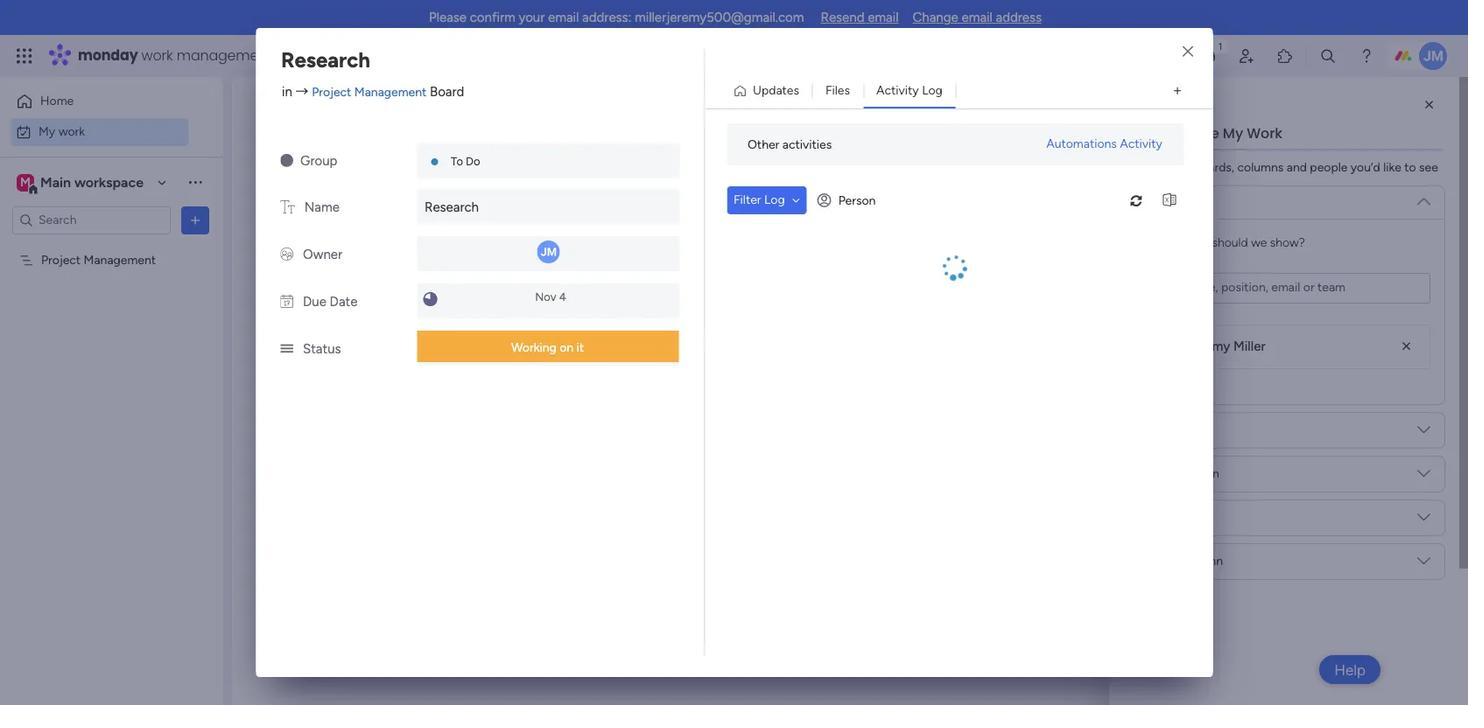 Task type: locate. For each thing, give the bounding box(es) containing it.
customize for customize
[[587, 181, 646, 196]]

items
[[521, 181, 552, 196], [1180, 236, 1210, 250], [390, 258, 421, 273]]

today /
[[295, 316, 361, 338]]

1 horizontal spatial log
[[922, 83, 943, 98]]

management left board
[[355, 85, 427, 99]]

1 horizontal spatial work
[[142, 46, 173, 66]]

4
[[559, 291, 566, 304], [1238, 414, 1245, 427]]

status for status column
[[1139, 467, 1174, 482]]

your
[[519, 10, 545, 25]]

0 horizontal spatial date
[[330, 294, 358, 310]]

workspace
[[74, 174, 144, 190]]

date down jeremy miller
[[1214, 379, 1240, 394]]

invite members image
[[1238, 47, 1256, 65]]

project management list box
[[0, 242, 223, 511]]

columns
[[1238, 160, 1284, 175]]

hide
[[462, 181, 488, 196]]

1 email from the left
[[548, 10, 579, 25]]

activity right files
[[877, 83, 919, 98]]

/ for overdue
[[367, 253, 375, 275]]

my down home
[[39, 124, 55, 139]]

jeremy miller link
[[1187, 339, 1266, 355]]

2 email from the left
[[868, 10, 899, 25]]

1 horizontal spatial project
[[312, 85, 352, 99]]

1 vertical spatial log
[[765, 193, 785, 208]]

millerjeremy500@gmail.com
[[635, 10, 804, 25]]

email right resend
[[868, 10, 899, 25]]

0 horizontal spatial 4
[[559, 291, 566, 304]]

apps image
[[1277, 47, 1295, 65]]

1 horizontal spatial status
[[1139, 467, 1174, 482]]

project down search in workspace field at left top
[[41, 253, 81, 268]]

change
[[913, 10, 959, 25]]

my inside the my work button
[[39, 124, 55, 139]]

today
[[295, 316, 345, 338]]

log for filter log
[[765, 193, 785, 208]]

0 vertical spatial nov 4
[[535, 291, 566, 304]]

1 vertical spatial work
[[58, 124, 85, 139]]

0 horizontal spatial email
[[548, 10, 579, 25]]

1 horizontal spatial /
[[367, 253, 375, 275]]

customize button
[[559, 175, 653, 203]]

my work
[[39, 124, 85, 139]]

1 horizontal spatial date
[[1214, 379, 1240, 394]]

1 horizontal spatial management
[[355, 85, 427, 99]]

2 horizontal spatial my
[[1223, 123, 1244, 144]]

log for activity log
[[922, 83, 943, 98]]

items right 0
[[390, 258, 421, 273]]

working
[[511, 341, 557, 356]]

1 horizontal spatial nov 4
[[1214, 414, 1245, 427]]

0 horizontal spatial management
[[84, 253, 156, 268]]

0 vertical spatial date
[[330, 294, 358, 310]]

should
[[1213, 236, 1249, 250]]

nov inside research dialog
[[535, 291, 557, 304]]

1 horizontal spatial nov
[[1214, 414, 1235, 427]]

nov up status column on the bottom right
[[1214, 414, 1235, 427]]

due
[[303, 294, 327, 310]]

whose items should we show?
[[1139, 236, 1306, 250]]

email
[[548, 10, 579, 25], [868, 10, 899, 25], [962, 10, 993, 25]]

0 vertical spatial log
[[922, 83, 943, 98]]

0 vertical spatial status
[[303, 342, 341, 357]]

1 vertical spatial column
[[1181, 554, 1224, 569]]

add view image
[[1174, 85, 1182, 98]]

angle down image
[[792, 194, 800, 207]]

monday work management
[[78, 46, 272, 66]]

0 vertical spatial work
[[142, 46, 173, 66]]

2 horizontal spatial email
[[962, 10, 993, 25]]

workspace image
[[17, 173, 34, 192]]

date inside main content
[[1214, 379, 1240, 394]]

1 horizontal spatial activity
[[1120, 137, 1163, 152]]

status inside research dialog
[[303, 342, 341, 357]]

None search field
[[258, 175, 423, 203]]

1 vertical spatial nov 4
[[1214, 414, 1245, 427]]

project management link
[[312, 85, 427, 99]]

0 vertical spatial column
[[1177, 467, 1220, 482]]

4 inside main content
[[1238, 414, 1245, 427]]

work right monday
[[142, 46, 173, 66]]

work for monday
[[142, 46, 173, 66]]

my up the "boards,"
[[1223, 123, 1244, 144]]

work down home
[[58, 124, 85, 139]]

0 horizontal spatial status
[[303, 342, 341, 357]]

nov 4
[[535, 291, 566, 304], [1214, 414, 1245, 427]]

email right change at the right top of page
[[962, 10, 993, 25]]

3 email from the left
[[962, 10, 993, 25]]

4 down miller
[[1238, 414, 1245, 427]]

0 horizontal spatial nov
[[535, 291, 557, 304]]

log left angle down image
[[765, 193, 785, 208]]

1 vertical spatial customize
[[587, 181, 646, 196]]

date right "due"
[[330, 294, 358, 310]]

select product image
[[16, 47, 33, 65]]

work
[[310, 102, 380, 141], [1247, 123, 1283, 144]]

management down search in workspace field at left top
[[84, 253, 156, 268]]

automations activity button
[[1040, 131, 1170, 159]]

0 horizontal spatial customize
[[587, 181, 646, 196]]

1 horizontal spatial items
[[521, 181, 552, 196]]

/
[[367, 253, 375, 275], [349, 316, 357, 338]]

miller
[[1234, 339, 1266, 355]]

0 horizontal spatial items
[[390, 258, 421, 273]]

1 vertical spatial date
[[1214, 379, 1240, 394]]

activity up choose
[[1120, 137, 1163, 152]]

customize
[[1146, 123, 1220, 144], [587, 181, 646, 196]]

management
[[355, 85, 427, 99], [84, 253, 156, 268]]

1 vertical spatial project
[[41, 253, 81, 268]]

0 vertical spatial research
[[281, 47, 370, 73]]

log down change at the right top of page
[[922, 83, 943, 98]]

email right your on the left of the page
[[548, 10, 579, 25]]

research dialog
[[0, 0, 1469, 706]]

choose the boards, columns and people you'd like to see
[[1128, 160, 1439, 175]]

files button
[[813, 77, 864, 105]]

main workspace
[[40, 174, 144, 190]]

main content
[[232, 77, 1469, 706]]

you'd
[[1351, 160, 1381, 175]]

1 vertical spatial nov
[[1214, 414, 1235, 427]]

1 vertical spatial status
[[1139, 467, 1174, 482]]

we
[[1252, 236, 1268, 250]]

items left should on the right top
[[1180, 236, 1210, 250]]

nov 4 up 'working on it'
[[535, 291, 566, 304]]

1 vertical spatial items
[[1180, 236, 1210, 250]]

0 horizontal spatial log
[[765, 193, 785, 208]]

my down in
[[263, 102, 303, 141]]

search image
[[402, 182, 416, 196]]

0 horizontal spatial my
[[39, 124, 55, 139]]

1 vertical spatial /
[[349, 316, 357, 338]]

0 vertical spatial management
[[355, 85, 427, 99]]

1 horizontal spatial 4
[[1238, 414, 1245, 427]]

work inside button
[[58, 124, 85, 139]]

date
[[330, 294, 358, 310], [1214, 379, 1240, 394]]

option
[[0, 244, 223, 248]]

refresh image
[[1123, 194, 1151, 207]]

work down project management link
[[310, 102, 380, 141]]

research
[[281, 47, 370, 73], [425, 200, 479, 215]]

0 horizontal spatial nov 4
[[535, 291, 566, 304]]

1 horizontal spatial customize
[[1146, 123, 1220, 144]]

0 vertical spatial 4
[[559, 291, 566, 304]]

0 vertical spatial customize
[[1146, 123, 1220, 144]]

0 horizontal spatial work
[[58, 124, 85, 139]]

items right the done
[[521, 181, 552, 196]]

/ left 0
[[367, 253, 375, 275]]

main
[[40, 174, 71, 190]]

activity
[[877, 83, 919, 98], [1120, 137, 1163, 152]]

2 horizontal spatial items
[[1180, 236, 1210, 250]]

0 vertical spatial project
[[312, 85, 352, 99]]

address
[[996, 10, 1042, 25]]

see
[[306, 48, 327, 63]]

research down hide
[[425, 200, 479, 215]]

work for my
[[58, 124, 85, 139]]

0 horizontal spatial research
[[281, 47, 370, 73]]

do
[[466, 155, 480, 168]]

person
[[839, 193, 876, 208]]

management inside in → project management board
[[355, 85, 427, 99]]

status
[[303, 342, 341, 357], [1139, 467, 1174, 482]]

0 horizontal spatial activity
[[877, 83, 919, 98]]

work up columns
[[1247, 123, 1283, 144]]

resend email
[[821, 10, 899, 25]]

help image
[[1358, 47, 1376, 65]]

and
[[1287, 160, 1308, 175]]

1 horizontal spatial my
[[263, 102, 303, 141]]

2 vertical spatial items
[[390, 258, 421, 273]]

1 horizontal spatial email
[[868, 10, 899, 25]]

due date
[[303, 294, 358, 310]]

0 horizontal spatial project
[[41, 253, 81, 268]]

work
[[142, 46, 173, 66], [58, 124, 85, 139]]

nov
[[535, 291, 557, 304], [1214, 414, 1235, 427]]

0 vertical spatial nov
[[535, 291, 557, 304]]

project management
[[41, 253, 156, 268]]

1 vertical spatial management
[[84, 253, 156, 268]]

overdue / 0 items
[[295, 253, 421, 275]]

log
[[922, 83, 943, 98], [765, 193, 785, 208]]

nov up 'working on it'
[[535, 291, 557, 304]]

my
[[263, 102, 303, 141], [1223, 123, 1244, 144], [39, 124, 55, 139]]

1 vertical spatial 4
[[1238, 414, 1245, 427]]

customize inside button
[[587, 181, 646, 196]]

1 vertical spatial research
[[425, 200, 479, 215]]

/ right today
[[349, 316, 357, 338]]

0 vertical spatial /
[[367, 253, 375, 275]]

status for status
[[303, 342, 341, 357]]

to
[[1405, 160, 1417, 175]]

None text field
[[1139, 273, 1431, 304]]

customize for customize my work
[[1146, 123, 1220, 144]]

change email address link
[[913, 10, 1042, 25]]

email for resend email
[[868, 10, 899, 25]]

research up →
[[281, 47, 370, 73]]

4 up the on on the left of page
[[559, 291, 566, 304]]

in → project management board
[[282, 84, 465, 99]]

project
[[312, 85, 352, 99], [41, 253, 81, 268]]

0 horizontal spatial /
[[349, 316, 357, 338]]

resend
[[821, 10, 865, 25]]

close image
[[1183, 46, 1194, 59]]

date inside research dialog
[[330, 294, 358, 310]]

export to excel image
[[1156, 194, 1184, 207]]

nov 4 up status column on the bottom right
[[1214, 414, 1245, 427]]

board
[[430, 84, 465, 99]]

project right →
[[312, 85, 352, 99]]

plans
[[330, 48, 359, 63]]

4 inside research dialog
[[559, 291, 566, 304]]

name
[[305, 200, 340, 215]]

status inside main content
[[1139, 467, 1174, 482]]



Task type: vqa. For each thing, say whether or not it's contained in the screenshot.
To Do
yes



Task type: describe. For each thing, give the bounding box(es) containing it.
people
[[1311, 160, 1348, 175]]

activities
[[783, 137, 832, 152]]

to do
[[451, 155, 480, 168]]

see plans button
[[283, 43, 367, 69]]

boards,
[[1195, 160, 1235, 175]]

person button
[[811, 187, 887, 215]]

the
[[1173, 160, 1192, 175]]

jeremy miller
[[1187, 339, 1266, 355]]

1 horizontal spatial research
[[425, 200, 479, 215]]

done
[[491, 181, 518, 196]]

see plans
[[306, 48, 359, 63]]

prio
[[1453, 379, 1469, 394]]

customize my work
[[1146, 123, 1283, 144]]

inbox image
[[1200, 47, 1217, 65]]

confirm
[[470, 10, 516, 25]]

filter log button
[[727, 187, 807, 215]]

overdue
[[295, 253, 363, 275]]

0 horizontal spatial work
[[310, 102, 380, 141]]

my inside main content
[[1223, 123, 1244, 144]]

show?
[[1271, 236, 1306, 250]]

0
[[379, 258, 387, 273]]

dapulse date column image
[[280, 294, 293, 310]]

column for status column
[[1177, 467, 1220, 482]]

jeremy miller image
[[1420, 42, 1448, 70]]

1 vertical spatial activity
[[1120, 137, 1163, 152]]

dapulse text column image
[[280, 200, 295, 215]]

other
[[748, 137, 780, 152]]

1 image
[[1213, 36, 1229, 56]]

status column
[[1139, 467, 1220, 482]]

home
[[40, 94, 74, 109]]

filter log
[[734, 193, 785, 208]]

updates button
[[726, 77, 813, 105]]

my work button
[[11, 118, 188, 146]]

to
[[451, 155, 463, 168]]

hide done items
[[462, 181, 552, 196]]

files
[[826, 83, 850, 98]]

project inside list box
[[41, 253, 81, 268]]

help
[[1335, 662, 1366, 679]]

choose
[[1128, 160, 1170, 175]]

priority
[[1139, 554, 1178, 569]]

filter
[[734, 193, 762, 208]]

main content containing overdue /
[[232, 77, 1469, 706]]

search everything image
[[1320, 47, 1337, 65]]

other activities
[[748, 137, 832, 152]]

like
[[1384, 160, 1402, 175]]

please confirm your email address: millerjeremy500@gmail.com
[[429, 10, 804, 25]]

my for my work
[[39, 124, 55, 139]]

workspace selection element
[[17, 172, 146, 195]]

Search in workspace field
[[37, 210, 146, 230]]

management
[[177, 46, 272, 66]]

it
[[577, 341, 584, 356]]

project inside in → project management board
[[312, 85, 352, 99]]

email for change email address
[[962, 10, 993, 25]]

address:
[[583, 10, 632, 25]]

please
[[429, 10, 467, 25]]

people
[[1139, 195, 1176, 210]]

my for my work
[[263, 102, 303, 141]]

on
[[560, 341, 574, 356]]

owner
[[303, 247, 342, 263]]

Filter dashboard by text search field
[[258, 175, 423, 203]]

management inside list box
[[84, 253, 156, 268]]

jeremy
[[1187, 339, 1231, 355]]

see
[[1420, 160, 1439, 175]]

m
[[20, 175, 31, 190]]

nov 4 inside research dialog
[[535, 291, 566, 304]]

/ for today
[[349, 316, 357, 338]]

v2 sun image
[[280, 153, 293, 169]]

automations activity
[[1047, 137, 1163, 152]]

my work
[[263, 102, 380, 141]]

group
[[300, 153, 338, 169]]

change email address
[[913, 10, 1042, 25]]

priority column
[[1139, 554, 1224, 569]]

→
[[296, 84, 309, 99]]

v2 status image
[[280, 342, 293, 357]]

jeremy miller image
[[1153, 334, 1180, 360]]

0 vertical spatial activity
[[877, 83, 919, 98]]

whose
[[1139, 236, 1177, 250]]

working on it
[[511, 341, 584, 356]]

updates
[[753, 83, 800, 98]]

help button
[[1320, 656, 1381, 685]]

column for priority column
[[1181, 554, 1224, 569]]

resend email link
[[821, 10, 899, 25]]

in
[[282, 84, 292, 99]]

1 horizontal spatial work
[[1247, 123, 1283, 144]]

activity log button
[[864, 77, 956, 105]]

home button
[[11, 88, 188, 116]]

0 vertical spatial items
[[521, 181, 552, 196]]

monday
[[78, 46, 138, 66]]

activity log
[[877, 83, 943, 98]]

automations
[[1047, 137, 1117, 152]]

items inside overdue / 0 items
[[390, 258, 421, 273]]

none text field inside main content
[[1139, 273, 1431, 304]]

v2 multiple person column image
[[280, 247, 293, 263]]



